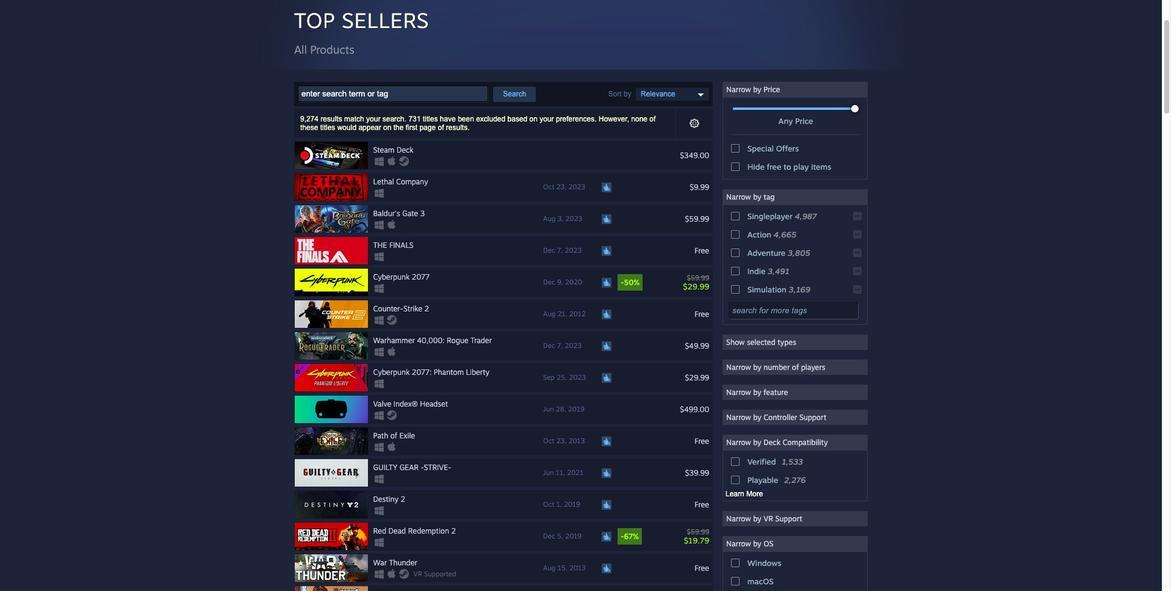 Task type: describe. For each thing, give the bounding box(es) containing it.
4,665
[[774, 230, 797, 239]]

cyberpunk for cyberpunk 2077: phantom liberty
[[373, 368, 410, 377]]

11,
[[556, 468, 565, 477]]

action 4,665
[[748, 230, 797, 239]]

free
[[767, 162, 782, 172]]

of right page
[[438, 123, 444, 132]]

by for narrow by number of players
[[754, 363, 762, 372]]

search.
[[383, 115, 407, 123]]

supported
[[424, 570, 457, 578]]

counter-
[[373, 304, 404, 313]]

steam deck
[[373, 145, 414, 154]]

1 horizontal spatial titles
[[423, 115, 438, 123]]

3,805
[[788, 248, 811, 258]]

exile
[[400, 431, 415, 440]]

preferences.
[[556, 115, 597, 123]]

baldur's gate 3
[[373, 209, 425, 218]]

0 horizontal spatial vr
[[414, 570, 422, 578]]

narrow for narrow by controller support
[[727, 413, 752, 422]]

2013 for war thunder
[[570, 564, 586, 572]]

$59.99 $19.79
[[684, 527, 710, 545]]

top sellers
[[294, 7, 429, 33]]

adventure 3,805
[[748, 248, 811, 258]]

25,
[[557, 373, 567, 382]]

1 horizontal spatial deck
[[764, 438, 781, 447]]

oct 23, 2013
[[544, 437, 585, 445]]

dec for the finals
[[544, 246, 556, 255]]

free for destiny 2
[[695, 500, 710, 509]]

2023 for free
[[565, 246, 582, 255]]

support for narrow by controller support
[[800, 413, 827, 422]]

dead
[[389, 526, 406, 536]]

sellers
[[342, 7, 429, 33]]

3,
[[558, 214, 564, 223]]

red dead redemption 2
[[373, 526, 456, 536]]

thunder
[[389, 558, 418, 567]]

vr supported
[[414, 570, 457, 578]]

cyberpunk 2077
[[373, 272, 430, 282]]

$49.99
[[685, 341, 710, 350]]

oct for path of exile
[[544, 437, 555, 445]]

$499.00
[[680, 405, 710, 414]]

narrow by number of players
[[727, 363, 826, 372]]

1 horizontal spatial on
[[530, 115, 538, 123]]

2 vertical spatial 2019
[[566, 532, 582, 540]]

search
[[503, 90, 527, 98]]

results.
[[446, 123, 470, 132]]

narrow for narrow by os
[[727, 539, 752, 548]]

$39.99
[[686, 468, 710, 477]]

based
[[508, 115, 528, 123]]

phantom
[[434, 368, 464, 377]]

dec 9, 2020
[[544, 278, 583, 286]]

23, for free
[[557, 437, 567, 445]]

strive-
[[424, 463, 452, 472]]

would
[[338, 123, 357, 132]]

number
[[764, 363, 790, 372]]

narrow by deck compatibility
[[727, 438, 828, 447]]

narrow for narrow by vr support
[[727, 514, 752, 523]]

valve index® headset
[[373, 399, 448, 409]]

- for $19.79
[[621, 532, 624, 541]]

valve
[[373, 399, 392, 409]]

2023 for $29.99
[[569, 373, 586, 382]]

show
[[727, 338, 745, 347]]

indie 3,491
[[748, 266, 790, 276]]

1 your from the left
[[366, 115, 381, 123]]

$349.00
[[680, 151, 710, 160]]

0 horizontal spatial on
[[384, 123, 392, 132]]

$9.99
[[690, 182, 710, 191]]

50%
[[624, 278, 640, 287]]

$19.79
[[684, 535, 710, 545]]

narrow by os
[[727, 539, 774, 548]]

any
[[779, 116, 793, 126]]

war
[[373, 558, 387, 567]]

learn
[[726, 490, 745, 498]]

1 vertical spatial $29.99
[[686, 373, 710, 382]]

dec for warhammer 40,000: rogue trader
[[544, 341, 556, 350]]

2,276
[[785, 475, 806, 485]]

baldur's
[[373, 209, 400, 218]]

page
[[420, 123, 436, 132]]

dec 5, 2019
[[544, 532, 582, 540]]

731
[[409, 115, 421, 123]]

narrow for narrow by deck compatibility
[[727, 438, 752, 447]]

controller
[[764, 413, 798, 422]]

3
[[421, 209, 425, 218]]

counter-strike 2
[[373, 304, 429, 313]]

none
[[632, 115, 648, 123]]

learn more
[[726, 490, 764, 498]]

oct for destiny 2
[[544, 500, 555, 509]]

play
[[794, 162, 809, 172]]

sep 25, 2023
[[544, 373, 586, 382]]

3 aug from the top
[[544, 564, 556, 572]]

0 horizontal spatial price
[[764, 85, 781, 94]]

sort
[[609, 90, 622, 98]]

7, for warhammer 40,000: rogue trader
[[557, 341, 563, 350]]

1 vertical spatial -
[[421, 463, 424, 472]]

by for narrow by feature
[[754, 388, 762, 397]]

liberty
[[466, 368, 490, 377]]

free for the finals
[[695, 246, 710, 255]]

15,
[[558, 564, 568, 572]]

0 vertical spatial $59.99
[[685, 214, 710, 223]]

selected
[[747, 338, 776, 347]]

the finals
[[373, 241, 414, 250]]

-50%
[[621, 278, 640, 287]]

oct 1, 2019
[[544, 500, 581, 509]]

gate
[[403, 209, 418, 218]]

playable 2,276
[[748, 475, 806, 485]]

dec 7, 2023 for warhammer 40,000: rogue trader
[[544, 341, 582, 350]]

9,274
[[300, 115, 319, 123]]

been
[[458, 115, 474, 123]]

top
[[294, 7, 335, 33]]

cyberpunk 2077: phantom liberty
[[373, 368, 490, 377]]

types
[[778, 338, 797, 347]]

of right path
[[391, 431, 398, 440]]

os
[[764, 539, 774, 548]]

1,
[[557, 500, 562, 509]]

cyberpunk for cyberpunk 2077
[[373, 272, 410, 282]]

by for narrow by vr support
[[754, 514, 762, 523]]

28,
[[556, 405, 566, 413]]

singleplayer 4,987
[[748, 211, 817, 221]]

23, for $9.99
[[557, 183, 567, 191]]

narrow by feature
[[727, 388, 788, 397]]

any price
[[779, 116, 814, 126]]



Task type: vqa. For each thing, say whether or not it's contained in the screenshot.


Task type: locate. For each thing, give the bounding box(es) containing it.
aug 15, 2013
[[544, 564, 586, 572]]

rogue
[[447, 336, 469, 345]]

1 vertical spatial deck
[[764, 438, 781, 447]]

1 free from the top
[[695, 246, 710, 255]]

dec for cyberpunk 2077
[[544, 278, 556, 286]]

first
[[406, 123, 418, 132]]

4 dec from the top
[[544, 532, 556, 540]]

destiny
[[373, 495, 399, 504]]

3,491
[[768, 266, 790, 276]]

5 free from the top
[[695, 563, 710, 572]]

jun left 11,
[[544, 468, 554, 477]]

oct up aug 3, 2023
[[544, 183, 555, 191]]

dec left 5,
[[544, 532, 556, 540]]

- right 2020
[[621, 278, 624, 287]]

learn more link
[[726, 490, 764, 498]]

relevance link
[[636, 88, 710, 101]]

dec left 9,
[[544, 278, 556, 286]]

1 vertical spatial oct
[[544, 437, 555, 445]]

2020
[[565, 278, 583, 286]]

search button
[[494, 86, 536, 102]]

titles right these
[[320, 123, 335, 132]]

of left 'players'
[[793, 363, 799, 372]]

0 vertical spatial 2
[[425, 304, 429, 313]]

0 vertical spatial aug
[[544, 214, 556, 223]]

feature
[[764, 388, 788, 397]]

price right any
[[796, 116, 814, 126]]

- for $29.99
[[621, 278, 624, 287]]

simulation
[[748, 285, 787, 294]]

match
[[344, 115, 364, 123]]

None text field
[[298, 85, 489, 102], [729, 302, 859, 319], [298, 85, 489, 102], [729, 302, 859, 319]]

aug left 3,
[[544, 214, 556, 223]]

0 vertical spatial jun
[[544, 405, 554, 413]]

2023 for $59.99
[[566, 214, 583, 223]]

narrow by controller support
[[727, 413, 827, 422]]

items
[[812, 162, 832, 172]]

2019 right 1,
[[564, 500, 581, 509]]

cyberpunk left 2077
[[373, 272, 410, 282]]

1 vertical spatial vr
[[414, 570, 422, 578]]

deck right the steam
[[397, 145, 414, 154]]

2 cyberpunk from the top
[[373, 368, 410, 377]]

2 vertical spatial aug
[[544, 564, 556, 572]]

your right based
[[540, 115, 554, 123]]

2023 down 2012
[[565, 341, 582, 350]]

narrow for narrow by tag
[[727, 192, 752, 202]]

jun for guilty gear -strive-
[[544, 468, 554, 477]]

4 narrow from the top
[[727, 388, 752, 397]]

to
[[784, 162, 792, 172]]

by left number
[[754, 363, 762, 372]]

sort by
[[609, 90, 632, 98]]

dec 7, 2023 down 21,
[[544, 341, 582, 350]]

titles right 731
[[423, 115, 438, 123]]

by up 'verified'
[[754, 438, 762, 447]]

jun
[[544, 405, 554, 413], [544, 468, 554, 477]]

redemption
[[408, 526, 450, 536]]

free for path of exile
[[695, 436, 710, 445]]

by
[[754, 85, 762, 94], [624, 90, 632, 98], [754, 192, 762, 202], [754, 363, 762, 372], [754, 388, 762, 397], [754, 413, 762, 422], [754, 438, 762, 447], [754, 514, 762, 523], [754, 539, 762, 548]]

path of exile
[[373, 431, 415, 440]]

2 jun from the top
[[544, 468, 554, 477]]

2019 for $499.00
[[568, 405, 585, 413]]

of right none
[[650, 115, 656, 123]]

aug left 21,
[[544, 310, 556, 318]]

2 free from the top
[[695, 309, 710, 318]]

price up any
[[764, 85, 781, 94]]

0 horizontal spatial deck
[[397, 145, 414, 154]]

narrow
[[727, 85, 752, 94], [727, 192, 752, 202], [727, 363, 752, 372], [727, 388, 752, 397], [727, 413, 752, 422], [727, 438, 752, 447], [727, 514, 752, 523], [727, 539, 752, 548]]

1 vertical spatial 23,
[[557, 437, 567, 445]]

by down the more
[[754, 514, 762, 523]]

dec for red dead redemption 2
[[544, 532, 556, 540]]

by for narrow by controller support
[[754, 413, 762, 422]]

your
[[366, 115, 381, 123], [540, 115, 554, 123]]

by left os in the right of the page
[[754, 539, 762, 548]]

narrow by vr support
[[727, 514, 803, 523]]

appear
[[359, 123, 382, 132]]

free up "$59.99 $29.99"
[[695, 246, 710, 255]]

jun 11, 2021
[[544, 468, 584, 477]]

warhammer
[[373, 336, 415, 345]]

relevance
[[641, 90, 676, 98]]

3,169
[[789, 285, 811, 294]]

23, up 3,
[[557, 183, 567, 191]]

guilty
[[373, 463, 398, 472]]

2023 up 2020
[[565, 246, 582, 255]]

3 oct from the top
[[544, 500, 555, 509]]

dec up dec 9, 2020
[[544, 246, 556, 255]]

$29.99 up $49.99
[[683, 281, 710, 291]]

tag
[[764, 192, 775, 202]]

1 narrow from the top
[[727, 85, 752, 94]]

free down the $39.99
[[695, 500, 710, 509]]

adventure
[[748, 248, 786, 258]]

3 free from the top
[[695, 436, 710, 445]]

1 vertical spatial 2019
[[564, 500, 581, 509]]

0 horizontal spatial 2
[[401, 495, 406, 504]]

2023 for $9.99
[[569, 183, 586, 191]]

2 vertical spatial -
[[621, 532, 624, 541]]

3 dec from the top
[[544, 341, 556, 350]]

40,000:
[[417, 336, 445, 345]]

5,
[[557, 532, 564, 540]]

$59.99 for $29.99
[[688, 273, 710, 282]]

2013 right the 15,
[[570, 564, 586, 572]]

$29.99 down $49.99
[[686, 373, 710, 382]]

singleplayer
[[748, 211, 793, 221]]

players
[[802, 363, 826, 372]]

2 dec from the top
[[544, 278, 556, 286]]

oct up jun 11, 2021
[[544, 437, 555, 445]]

- right the 'dec 5, 2019'
[[621, 532, 624, 541]]

by for sort by
[[624, 90, 632, 98]]

2 narrow from the top
[[727, 192, 752, 202]]

guilty gear -strive-
[[373, 463, 452, 472]]

2 dec 7, 2023 from the top
[[544, 341, 582, 350]]

warhammer 40,000: rogue trader
[[373, 336, 492, 345]]

free down $19.79
[[695, 563, 710, 572]]

0 vertical spatial $29.99
[[683, 281, 710, 291]]

1 horizontal spatial 2
[[425, 304, 429, 313]]

1 vertical spatial jun
[[544, 468, 554, 477]]

2 horizontal spatial 2
[[452, 526, 456, 536]]

deck
[[397, 145, 414, 154], [764, 438, 781, 447]]

free for war thunder
[[695, 563, 710, 572]]

vr up os in the right of the page
[[764, 514, 774, 523]]

1 horizontal spatial your
[[540, 115, 554, 123]]

0 vertical spatial support
[[800, 413, 827, 422]]

1 horizontal spatial vr
[[764, 514, 774, 523]]

on right based
[[530, 115, 538, 123]]

2023 right 25,
[[569, 373, 586, 382]]

2019 for free
[[564, 500, 581, 509]]

0 vertical spatial 23,
[[557, 183, 567, 191]]

2019
[[568, 405, 585, 413], [564, 500, 581, 509], [566, 532, 582, 540]]

2 oct from the top
[[544, 437, 555, 445]]

dec up sep
[[544, 341, 556, 350]]

by right sort
[[624, 90, 632, 98]]

0 vertical spatial deck
[[397, 145, 414, 154]]

1 horizontal spatial price
[[796, 116, 814, 126]]

1 vertical spatial $59.99
[[688, 273, 710, 282]]

2023 for $49.99
[[565, 341, 582, 350]]

1 7, from the top
[[557, 246, 563, 255]]

4,987
[[795, 211, 817, 221]]

1 oct from the top
[[544, 183, 555, 191]]

-67%
[[621, 532, 639, 541]]

special
[[748, 143, 774, 153]]

1 vertical spatial 2
[[401, 495, 406, 504]]

1 vertical spatial 2013
[[570, 564, 586, 572]]

8 narrow from the top
[[727, 539, 752, 548]]

support down 2,276
[[776, 514, 803, 523]]

2 right "strike"
[[425, 304, 429, 313]]

1 vertical spatial 7,
[[557, 341, 563, 350]]

company
[[396, 177, 428, 186]]

7, up 25,
[[557, 341, 563, 350]]

0 vertical spatial 2013
[[569, 437, 585, 445]]

2077:
[[412, 368, 432, 377]]

simulation 3,169
[[748, 285, 811, 294]]

0 horizontal spatial titles
[[320, 123, 335, 132]]

by for narrow by deck compatibility
[[754, 438, 762, 447]]

1 vertical spatial cyberpunk
[[373, 368, 410, 377]]

2021
[[567, 468, 584, 477]]

offers
[[777, 143, 800, 153]]

narrow for narrow by number of players
[[727, 363, 752, 372]]

cyberpunk
[[373, 272, 410, 282], [373, 368, 410, 377]]

2019 right 28,
[[568, 405, 585, 413]]

however,
[[599, 115, 630, 123]]

vr down thunder
[[414, 570, 422, 578]]

products
[[310, 43, 355, 56]]

dec
[[544, 246, 556, 255], [544, 278, 556, 286], [544, 341, 556, 350], [544, 532, 556, 540]]

narrow for narrow by price
[[727, 85, 752, 94]]

support up compatibility
[[800, 413, 827, 422]]

narrow for narrow by feature
[[727, 388, 752, 397]]

2013
[[569, 437, 585, 445], [570, 564, 586, 572]]

by up special
[[754, 85, 762, 94]]

1 vertical spatial support
[[776, 514, 803, 523]]

1,533
[[782, 457, 804, 467]]

free up the $39.99
[[695, 436, 710, 445]]

more
[[747, 490, 764, 498]]

0 vertical spatial 2019
[[568, 405, 585, 413]]

$59.99 down the $39.99
[[688, 527, 710, 536]]

-
[[621, 278, 624, 287], [421, 463, 424, 472], [621, 532, 624, 541]]

$59.99 down $9.99 in the right top of the page
[[685, 214, 710, 223]]

2013 for path of exile
[[569, 437, 585, 445]]

all
[[294, 43, 307, 56]]

2 right 'redemption'
[[452, 526, 456, 536]]

6 narrow from the top
[[727, 438, 752, 447]]

aug for 2
[[544, 310, 556, 318]]

2013 up 2021
[[569, 437, 585, 445]]

all products
[[294, 43, 355, 56]]

oct for lethal company
[[544, 183, 555, 191]]

lethal
[[373, 177, 394, 186]]

0 vertical spatial cyberpunk
[[373, 272, 410, 282]]

2 23, from the top
[[557, 437, 567, 445]]

1 23, from the top
[[557, 183, 567, 191]]

4 free from the top
[[695, 500, 710, 509]]

0 vertical spatial -
[[621, 278, 624, 287]]

on left the
[[384, 123, 392, 132]]

trader
[[471, 336, 492, 345]]

0 horizontal spatial your
[[366, 115, 381, 123]]

oct 23, 2023
[[544, 183, 586, 191]]

cyberpunk left 2077:
[[373, 368, 410, 377]]

jun for valve index® headset
[[544, 405, 554, 413]]

1 vertical spatial aug
[[544, 310, 556, 318]]

2012
[[570, 310, 586, 318]]

jun 28, 2019
[[544, 405, 585, 413]]

$59.99 inside "$59.99 $29.99"
[[688, 273, 710, 282]]

your right match
[[366, 115, 381, 123]]

headset
[[420, 399, 448, 409]]

1 cyberpunk from the top
[[373, 272, 410, 282]]

dec 7, 2023 up dec 9, 2020
[[544, 246, 582, 255]]

2 vertical spatial $59.99
[[688, 527, 710, 536]]

by left feature
[[754, 388, 762, 397]]

1 vertical spatial dec 7, 2023
[[544, 341, 582, 350]]

7, up 9,
[[557, 246, 563, 255]]

$59.99 left indie
[[688, 273, 710, 282]]

2 aug from the top
[[544, 310, 556, 318]]

3 narrow from the top
[[727, 363, 752, 372]]

verified
[[748, 457, 776, 467]]

$59.99 for $19.79
[[688, 527, 710, 536]]

1 jun from the top
[[544, 405, 554, 413]]

1 vertical spatial price
[[796, 116, 814, 126]]

by for narrow by tag
[[754, 192, 762, 202]]

action
[[748, 230, 772, 239]]

0 vertical spatial price
[[764, 85, 781, 94]]

jun left 28,
[[544, 405, 554, 413]]

1 dec from the top
[[544, 246, 556, 255]]

oct left 1,
[[544, 500, 555, 509]]

2 vertical spatial oct
[[544, 500, 555, 509]]

2 7, from the top
[[557, 341, 563, 350]]

7, for the finals
[[557, 246, 563, 255]]

- right 'gear'
[[421, 463, 424, 472]]

0 vertical spatial dec 7, 2023
[[544, 246, 582, 255]]

support for narrow by vr support
[[776, 514, 803, 523]]

free for counter-strike 2
[[695, 309, 710, 318]]

0 vertical spatial 7,
[[557, 246, 563, 255]]

1 aug from the top
[[544, 214, 556, 223]]

2 right destiny
[[401, 495, 406, 504]]

dec 7, 2023 for the finals
[[544, 246, 582, 255]]

2023 up aug 3, 2023
[[569, 183, 586, 191]]

0 vertical spatial vr
[[764, 514, 774, 523]]

1 dec 7, 2023 from the top
[[544, 246, 582, 255]]

$59.99 $29.99
[[683, 273, 710, 291]]

5 narrow from the top
[[727, 413, 752, 422]]

by left controller
[[754, 413, 762, 422]]

aug left the 15,
[[544, 564, 556, 572]]

2 vertical spatial 2
[[452, 526, 456, 536]]

23, down 28,
[[557, 437, 567, 445]]

0 vertical spatial oct
[[544, 183, 555, 191]]

2023 right 3,
[[566, 214, 583, 223]]

excluded
[[476, 115, 506, 123]]

by for narrow by os
[[754, 539, 762, 548]]

by for narrow by price
[[754, 85, 762, 94]]

hide free to play items
[[748, 162, 832, 172]]

by left tag on the right of the page
[[754, 192, 762, 202]]

free up $49.99
[[695, 309, 710, 318]]

show selected types
[[727, 338, 797, 347]]

21,
[[558, 310, 568, 318]]

aug for 3
[[544, 214, 556, 223]]

deck up verified 1,533
[[764, 438, 781, 447]]

7 narrow from the top
[[727, 514, 752, 523]]

2019 right 5,
[[566, 532, 582, 540]]

$59.99 inside $59.99 $19.79
[[688, 527, 710, 536]]

2 your from the left
[[540, 115, 554, 123]]

aug 3, 2023
[[544, 214, 583, 223]]



